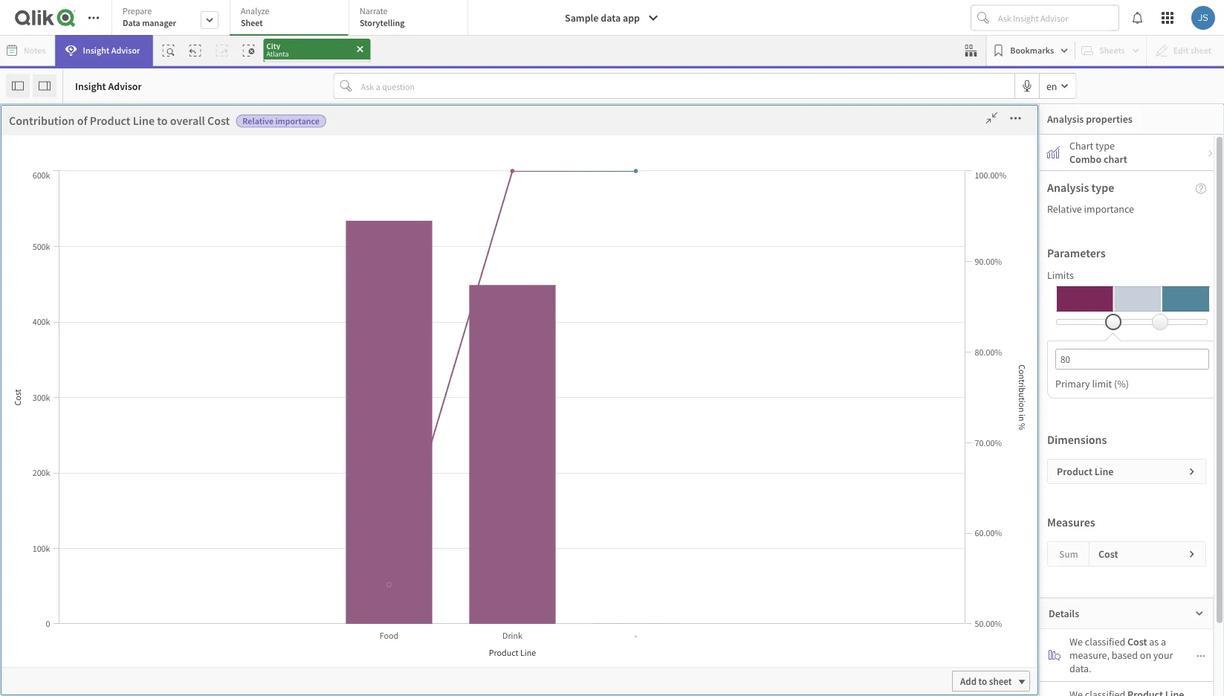 Task type: describe. For each thing, give the bounding box(es) containing it.
for
[[180, 111, 196, 127]]

relative importance for exit full screen 'icon'
[[243, 115, 320, 127]]

with inside insights found with your current selections
[[855, 319, 878, 334]]

analysis type
[[1048, 180, 1115, 195]]

insights
[[780, 319, 820, 334]]

1 horizontal spatial sheet
[[990, 675, 1012, 687]]

that
[[954, 420, 972, 434]]

2 master items button from the left
[[1, 152, 76, 199]]

top
[[805, 420, 819, 434]]

1 vertical spatial insight advisor
[[75, 79, 142, 93]]

primary
[[1056, 377, 1091, 390]]

atlanta
[[267, 49, 289, 58]]

analysis for analysis properties
[[1048, 112, 1085, 126]]

comparison
[[15, 111, 82, 127]]

view
[[940, 121, 961, 135]]

of inside the top product line is food with cost that is 54.3% of the total.
[[815, 434, 824, 447]]

1 horizontal spatial is
[[879, 420, 886, 434]]

primary limit (%)
[[1056, 377, 1130, 390]]

relative for exit full screen 'icon'
[[243, 115, 274, 127]]

contribution of product line to overall cost for the full screen icon
[[256, 314, 477, 329]]

small image for details
[[1196, 609, 1205, 618]]

analysis
[[420, 121, 456, 135]]

comparison of sales and cost for city
[[15, 111, 220, 127]]

narrate
[[360, 5, 388, 17]]

clear all selections image
[[243, 45, 255, 57]]

parameters
[[1048, 245, 1106, 260]]

view all analyses button
[[927, 116, 1028, 140]]

cost menu item
[[77, 254, 212, 283]]

app
[[623, 11, 640, 25]]

cost inside the top product line is food with cost that is 54.3% of the total.
[[933, 420, 952, 434]]

limit
[[1093, 377, 1113, 390]]

analyses
[[976, 121, 1015, 135]]

analysis for analysis type
[[1048, 180, 1090, 195]]

insight advisor inside dropdown button
[[83, 45, 140, 56]]

983.1k.
[[857, 383, 888, 396]]

and
[[129, 111, 150, 127]]

contribution of product line to overall cost for exit full screen 'icon'
[[9, 113, 230, 128]]

contribution for the full screen icon
[[256, 314, 322, 329]]

master
[[15, 180, 40, 191]]

0 horizontal spatial is
[[848, 383, 855, 396]]

analyze sheet
[[241, 5, 270, 29]]

small image for product line
[[1188, 467, 1197, 476]]

data
[[601, 11, 621, 25]]

sample data app
[[565, 11, 640, 25]]

hide suggestions button
[[919, 260, 1034, 283]]

sum button
[[1049, 542, 1090, 566]]

1 vertical spatial add to sheet button
[[953, 671, 1031, 692]]

we
[[1070, 635, 1083, 648]]

measures
[[1048, 515, 1096, 529]]

0 vertical spatial sheet
[[695, 627, 718, 639]]

sample data app button
[[556, 6, 669, 30]]

total.
[[842, 434, 865, 447]]

54.3%
[[786, 434, 813, 447]]

overall for exit full screen 'icon'
[[170, 113, 205, 128]]

manager
[[142, 17, 176, 29]]

1 vertical spatial insight
[[75, 79, 106, 93]]

type for analysis
[[1092, 180, 1115, 195]]

the total cost is 983.1k.
[[786, 383, 888, 396]]

reset analysis button
[[381, 116, 468, 140]]

insight inside dropdown button
[[83, 45, 110, 56]]

the top product line is food with cost that is 54.3% of the total.
[[786, 420, 981, 447]]

type for chart
[[1096, 139, 1116, 152]]

small image for cost
[[1188, 549, 1197, 559]]

your inside as a measure, based on your data.
[[1154, 648, 1174, 662]]

analysis properties
[[1048, 112, 1133, 126]]

all
[[963, 121, 974, 135]]

bookmarks button
[[990, 39, 1072, 62]]

the
[[826, 434, 840, 447]]

tab list containing prepare
[[112, 0, 474, 37]]

prepare
[[123, 5, 152, 17]]

Ask a question text field
[[358, 74, 1015, 98]]

with inside the top product line is food with cost that is 54.3% of the total.
[[912, 420, 931, 434]]

we classified cost
[[1070, 635, 1148, 648]]

2 horizontal spatial importance
[[1085, 202, 1135, 216]]

insights found with your current selections
[[780, 319, 944, 352]]

cancel
[[879, 121, 909, 135]]

2 fields button from the left
[[1, 104, 76, 151]]

1 vertical spatial relative importance
[[1048, 202, 1135, 216]]

as
[[1150, 635, 1160, 648]]

chart
[[1104, 152, 1128, 166]]

city atlanta
[[267, 41, 289, 58]]

on
[[1141, 648, 1152, 662]]

details
[[1049, 607, 1080, 620]]

sum
[[1060, 548, 1079, 560]]

full screen image
[[686, 312, 710, 326]]

fields
[[27, 132, 50, 143]]

Ask Insight Advisor text field
[[996, 6, 1119, 30]]

en
[[1047, 79, 1058, 93]]



Task type: locate. For each thing, give the bounding box(es) containing it.
0 vertical spatial type
[[1096, 139, 1116, 152]]

hide properties image
[[39, 80, 51, 92]]

of
[[84, 111, 95, 127], [77, 113, 87, 128], [324, 314, 334, 329], [815, 434, 824, 447]]

contribution for exit full screen 'icon'
[[9, 113, 75, 128]]

0 horizontal spatial relative
[[243, 115, 274, 127]]

limits
[[1048, 268, 1074, 282]]

the inside the top product line is food with cost that is 54.3% of the total.
[[786, 420, 802, 434]]

2 horizontal spatial is
[[974, 420, 981, 434]]

city inside city atlanta
[[267, 41, 280, 51]]

a
[[1162, 635, 1167, 648]]

tab list
[[112, 0, 474, 37]]

0 horizontal spatial add to sheet
[[666, 627, 718, 639]]

small image
[[1197, 651, 1206, 661]]

bookmarks
[[1011, 45, 1055, 56]]

exit full screen image
[[981, 111, 1004, 126]]

chart
[[1070, 139, 1094, 152]]

product line
[[1057, 465, 1114, 478]]

line
[[133, 113, 155, 128], [380, 314, 402, 329], [858, 420, 877, 434], [1095, 465, 1114, 478]]

1 vertical spatial analysis
[[1048, 180, 1090, 195]]

1 horizontal spatial add
[[961, 675, 977, 687]]

the for the total cost is 983.1k.
[[786, 383, 802, 396]]

0 horizontal spatial overall
[[170, 113, 205, 128]]

0 vertical spatial insight advisor
[[83, 45, 140, 56]]

0 vertical spatial the
[[786, 383, 802, 396]]

1 vertical spatial contribution
[[256, 314, 322, 329]]

0 horizontal spatial contribution
[[9, 113, 75, 128]]

more image
[[1004, 111, 1028, 126]]

is
[[848, 383, 855, 396], [879, 420, 886, 434], [974, 420, 981, 434]]

1 vertical spatial type
[[1092, 180, 1115, 195]]

1 vertical spatial importance
[[1085, 202, 1135, 216]]

based
[[1112, 648, 1139, 662]]

relative importance for the full screen icon
[[490, 316, 567, 328]]

overall for the full screen icon
[[417, 314, 452, 329]]

0 vertical spatial city
[[267, 41, 280, 51]]

1 horizontal spatial contribution of product line to overall cost
[[256, 314, 477, 329]]

0 vertical spatial add to sheet button
[[658, 623, 736, 643]]

with right food
[[912, 420, 931, 434]]

2 horizontal spatial relative
[[1048, 202, 1083, 216]]

0 horizontal spatial contribution of product line to overall cost
[[9, 113, 230, 128]]

1 vertical spatial sheet
[[990, 675, 1012, 687]]

0 vertical spatial add to sheet
[[666, 627, 718, 639]]

selections
[[780, 337, 832, 352]]

is left food
[[879, 420, 886, 434]]

insight advisor button
[[55, 35, 153, 66]]

insight advisor down data
[[83, 45, 140, 56]]

1 vertical spatial relative
[[1048, 202, 1083, 216]]

as a measure, based on your data.
[[1070, 635, 1174, 675]]

narrate storytelling
[[360, 5, 405, 29]]

type down chart
[[1092, 180, 1115, 195]]

0 horizontal spatial sheet
[[695, 627, 718, 639]]

chart type combo chart
[[1070, 139, 1128, 166]]

2 horizontal spatial relative importance
[[1048, 202, 1135, 216]]

2 analysis from the top
[[1048, 180, 1090, 195]]

data
[[123, 17, 140, 29]]

insight advisor up the sales
[[75, 79, 142, 93]]

product inside the top product line is food with cost that is 54.3% of the total.
[[821, 420, 856, 434]]

1 master items button from the left
[[0, 152, 76, 199]]

0 vertical spatial insight
[[83, 45, 110, 56]]

None number field
[[1056, 349, 1210, 370]]

1 horizontal spatial overall
[[417, 314, 452, 329]]

with right found
[[855, 319, 878, 334]]

2 vertical spatial importance
[[522, 316, 567, 328]]

master items button
[[0, 152, 76, 199], [1, 152, 76, 199]]

storytelling
[[360, 17, 405, 29]]

relative importance
[[243, 115, 320, 127], [1048, 202, 1135, 216], [490, 316, 567, 328]]

the left top
[[786, 420, 802, 434]]

selections tool image
[[965, 45, 977, 57]]

insight
[[83, 45, 110, 56], [75, 79, 106, 93]]

to
[[157, 113, 168, 128], [404, 314, 415, 329], [685, 627, 693, 639], [979, 675, 988, 687]]

2 the from the top
[[786, 420, 802, 434]]

small image
[[1207, 149, 1216, 158], [1188, 467, 1197, 476], [1188, 549, 1197, 559], [1196, 609, 1205, 618]]

cancel button
[[866, 116, 921, 140]]

city right for
[[198, 111, 220, 127]]

1 horizontal spatial your
[[1154, 648, 1174, 662]]

1 vertical spatial the
[[786, 420, 802, 434]]

hide
[[931, 265, 952, 278]]

0 horizontal spatial add
[[666, 627, 683, 639]]

relative
[[243, 115, 274, 127], [1048, 202, 1083, 216], [490, 316, 521, 328]]

0 horizontal spatial importance
[[276, 115, 320, 127]]

help image
[[1197, 183, 1207, 193]]

0 vertical spatial advisor
[[111, 45, 140, 56]]

(%)
[[1115, 377, 1130, 390]]

en button
[[1040, 74, 1076, 98]]

analyze
[[241, 5, 270, 17]]

john smith image
[[1192, 6, 1216, 30]]

0 vertical spatial contribution of product line to overall cost
[[9, 113, 230, 128]]

your
[[881, 319, 904, 334], [1154, 648, 1174, 662]]

0 vertical spatial relative importance
[[243, 115, 320, 127]]

type right chart
[[1096, 139, 1116, 152]]

0 vertical spatial relative
[[243, 115, 274, 127]]

0 horizontal spatial relative importance
[[243, 115, 320, 127]]

analysis down 'combo'
[[1048, 180, 1090, 195]]

advisor
[[111, 45, 140, 56], [108, 79, 142, 93]]

1 horizontal spatial relative importance
[[490, 316, 567, 328]]

1 horizontal spatial add to sheet button
[[953, 671, 1031, 692]]

0 vertical spatial contribution
[[9, 113, 75, 128]]

1 analysis from the top
[[1048, 112, 1085, 126]]

insight advisor
[[83, 45, 140, 56], [75, 79, 142, 93]]

1 the from the top
[[786, 383, 802, 396]]

classified
[[1086, 635, 1126, 648]]

prepare data manager
[[123, 5, 176, 29]]

sample
[[565, 11, 599, 25]]

0 horizontal spatial add to sheet button
[[658, 623, 736, 643]]

0 horizontal spatial with
[[855, 319, 878, 334]]

0 horizontal spatial your
[[881, 319, 904, 334]]

smart search image
[[162, 45, 174, 57]]

2 vertical spatial relative
[[490, 316, 521, 328]]

Search assets text field
[[77, 106, 223, 132]]

product
[[90, 113, 131, 128], [337, 314, 377, 329], [821, 420, 856, 434], [1057, 465, 1093, 478]]

add to sheet
[[666, 627, 718, 639], [961, 675, 1012, 687]]

combo chart image
[[1048, 147, 1060, 158]]

1 vertical spatial add to sheet
[[961, 675, 1012, 687]]

0 vertical spatial overall
[[170, 113, 205, 128]]

reset
[[393, 121, 417, 135]]

items
[[42, 180, 62, 191]]

1 vertical spatial city
[[198, 111, 220, 127]]

add to sheet button
[[658, 623, 736, 643], [953, 671, 1031, 692]]

0 vertical spatial with
[[855, 319, 878, 334]]

1 vertical spatial add
[[961, 675, 977, 687]]

dimensions
[[1048, 432, 1108, 447]]

overall
[[170, 113, 205, 128], [417, 314, 452, 329]]

0 vertical spatial importance
[[276, 115, 320, 127]]

the for the top product line is food with cost that is 54.3% of the total.
[[786, 420, 802, 434]]

clear selection for field: city image
[[356, 45, 365, 54]]

your right on
[[1154, 648, 1174, 662]]

type
[[1096, 139, 1116, 152], [1092, 180, 1115, 195]]

reset analysis
[[393, 121, 456, 135]]

0 vertical spatial analysis
[[1048, 112, 1085, 126]]

your inside insights found with your current selections
[[881, 319, 904, 334]]

advisor up comparison of sales and cost for city
[[108, 79, 142, 93]]

combo
[[1070, 152, 1102, 166]]

current
[[907, 319, 944, 334]]

0 vertical spatial your
[[881, 319, 904, 334]]

suggestions
[[954, 265, 1007, 278]]

analyze image
[[1049, 649, 1061, 661]]

contribution of product line to overall cost
[[9, 113, 230, 128], [256, 314, 477, 329]]

add
[[666, 627, 683, 639], [961, 675, 977, 687]]

1 horizontal spatial importance
[[522, 316, 567, 328]]

master items
[[15, 180, 62, 191]]

1 horizontal spatial with
[[912, 420, 931, 434]]

total
[[805, 383, 825, 396]]

1 horizontal spatial relative
[[490, 316, 521, 328]]

with
[[855, 319, 878, 334], [912, 420, 931, 434]]

the
[[786, 383, 802, 396], [786, 420, 802, 434]]

contribution
[[9, 113, 75, 128], [256, 314, 322, 329]]

sheet
[[241, 17, 263, 29]]

line inside the top product line is food with cost that is 54.3% of the total.
[[858, 420, 877, 434]]

measure,
[[1070, 648, 1110, 662]]

type inside the chart type combo chart
[[1096, 139, 1116, 152]]

city
[[267, 41, 280, 51], [198, 111, 220, 127]]

hide assets image
[[12, 80, 24, 92]]

hide suggestions
[[931, 265, 1007, 278]]

step back image
[[189, 45, 201, 57]]

properties
[[1087, 112, 1133, 126]]

1 vertical spatial contribution of product line to overall cost
[[256, 314, 477, 329]]

1 vertical spatial your
[[1154, 648, 1174, 662]]

advisor down data
[[111, 45, 140, 56]]

cost
[[153, 111, 177, 127], [208, 113, 230, 128], [454, 314, 477, 329], [827, 383, 846, 396], [933, 420, 952, 434], [1099, 547, 1119, 561], [1128, 635, 1148, 648]]

advisor inside dropdown button
[[111, 45, 140, 56]]

is right that
[[974, 420, 981, 434]]

sales
[[98, 111, 127, 127]]

your left current
[[881, 319, 904, 334]]

2 vertical spatial relative importance
[[490, 316, 567, 328]]

comparison of sales and cost for city application
[[0, 0, 1225, 696], [7, 103, 609, 393]]

1 vertical spatial advisor
[[108, 79, 142, 93]]

found
[[823, 319, 853, 334]]

is left 983.1k.
[[848, 383, 855, 396]]

0 vertical spatial add
[[666, 627, 683, 639]]

food
[[888, 420, 910, 434]]

importance
[[276, 115, 320, 127], [1085, 202, 1135, 216], [522, 316, 567, 328]]

1 fields button from the left
[[0, 104, 76, 151]]

importance for the full screen icon
[[522, 316, 567, 328]]

0 horizontal spatial city
[[198, 111, 220, 127]]

1 horizontal spatial contribution
[[256, 314, 322, 329]]

1 horizontal spatial add to sheet
[[961, 675, 1012, 687]]

1 horizontal spatial city
[[267, 41, 280, 51]]

fields button
[[0, 104, 76, 151], [1, 104, 76, 151]]

the left total
[[786, 383, 802, 396]]

more image
[[710, 312, 734, 326]]

data.
[[1070, 662, 1092, 675]]

city right the 'clear all selections' image
[[267, 41, 280, 51]]

relative for the full screen icon
[[490, 316, 521, 328]]

1 vertical spatial with
[[912, 420, 931, 434]]

analysis up chart
[[1048, 112, 1085, 126]]

importance for exit full screen 'icon'
[[276, 115, 320, 127]]

view all analyses
[[940, 121, 1015, 135]]

1 vertical spatial overall
[[417, 314, 452, 329]]

sheet
[[695, 627, 718, 639], [990, 675, 1012, 687]]



Task type: vqa. For each thing, say whether or not it's contained in the screenshot.
bottommost Type
yes



